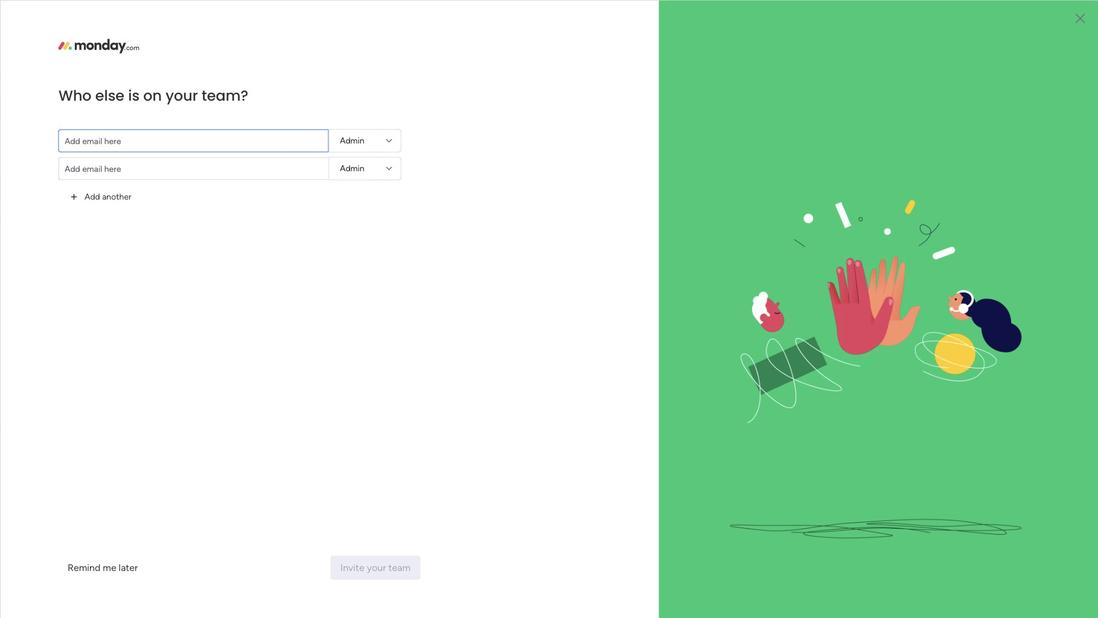Task type: locate. For each thing, give the bounding box(es) containing it.
your up account
[[255, 98, 280, 113]]

1 horizontal spatial lottie animation element
[[545, 29, 885, 75]]

else
[[95, 85, 124, 105]]

explore templates
[[939, 226, 1017, 238]]

1 vertical spatial option
[[7, 57, 147, 76]]

templates down workflow
[[949, 200, 992, 211]]

works up ai
[[308, 154, 334, 165]]

learn inside help center learn and get support
[[935, 372, 956, 382]]

close image
[[1074, 12, 1086, 24]]

1 vertical spatial admin
[[340, 163, 364, 174]]

up up set up account
[[238, 98, 252, 113]]

is
[[128, 85, 140, 105]]

0 horizontal spatial workspace
[[51, 94, 99, 106]]

your inside boost your workflow in minutes with ready-made templates
[[922, 185, 941, 197]]

option
[[7, 36, 147, 56], [7, 57, 147, 76], [0, 143, 154, 145]]

1 horizontal spatial how
[[958, 314, 974, 324]]

set up your workspace
[[218, 98, 342, 113]]

1 vertical spatial lottie animation element
[[0, 497, 154, 619]]

help
[[935, 359, 953, 369]]

access
[[832, 344, 858, 354]]

workflow
[[943, 185, 983, 197]]

learn up build in the top of the page
[[224, 154, 248, 165]]

help center learn and get support
[[935, 359, 1018, 382]]

with right minutes
[[1033, 185, 1051, 197]]

help center element
[[887, 346, 1068, 395]]

build
[[224, 180, 245, 191]]

learn
[[224, 154, 248, 165], [887, 266, 911, 277], [935, 314, 956, 324], [935, 372, 956, 382]]

set
[[218, 98, 235, 113], [223, 129, 238, 140]]

project management
[[28, 149, 108, 159]]

explore templates button
[[894, 220, 1061, 245]]

boost your workflow in minutes with ready-made templates
[[894, 185, 1051, 211]]

who
[[59, 85, 92, 105]]

your inside dialog
[[166, 85, 198, 105]]

set up set up account
[[218, 98, 235, 113]]

up for your
[[238, 98, 252, 113]]

workspace up search in workspace field
[[51, 94, 99, 106]]

set for set up your workspace
[[218, 98, 235, 113]]

1 vertical spatial add email here email field
[[58, 157, 328, 180]]

workspace
[[51, 94, 99, 106], [282, 98, 342, 113]]

lottie animation image
[[545, 29, 885, 75], [0, 497, 154, 619]]

up left account
[[240, 129, 251, 140]]

how down started
[[958, 314, 974, 324]]

add another
[[85, 192, 131, 202]]

get right and
[[974, 372, 986, 382]]

me
[[103, 562, 116, 574]]

with
[[297, 180, 316, 191], [1033, 185, 1051, 197]]

1 vertical spatial lottie animation image
[[0, 497, 154, 619]]

up
[[238, 98, 252, 113], [240, 129, 251, 140]]

1 vertical spatial templates
[[973, 226, 1017, 238]]

+
[[776, 345, 781, 355]]

1 horizontal spatial get
[[974, 372, 986, 382]]

1 vertical spatial up
[[240, 129, 251, 140]]

0 vertical spatial works
[[308, 154, 334, 165]]

project management list box
[[0, 141, 154, 327]]

lottie animation element
[[545, 29, 885, 75], [0, 497, 154, 619]]

on
[[143, 85, 162, 105]]

templates
[[949, 200, 992, 211], [973, 226, 1017, 238]]

build your board with ai
[[224, 180, 327, 191]]

templates right explore
[[973, 226, 1017, 238]]

main
[[28, 94, 49, 106]]

0 vertical spatial set
[[218, 98, 235, 113]]

Add email here email field
[[58, 130, 328, 152], [58, 157, 328, 180]]

main workspace button
[[8, 90, 118, 110]]

works
[[308, 154, 334, 165], [1027, 314, 1049, 324]]

2 add email here email field from the top
[[58, 157, 328, 180]]

1 vertical spatial how
[[958, 314, 974, 324]]

works right monday.com
[[1027, 314, 1049, 324]]

getting started element
[[887, 288, 1068, 337]]

account
[[254, 129, 289, 140]]

admin
[[340, 136, 364, 146], [340, 163, 364, 174]]

project
[[28, 149, 56, 159]]

get right &
[[922, 266, 937, 277]]

1 vertical spatial works
[[1027, 314, 1049, 324]]

Search in workspace field
[[25, 119, 101, 133]]

with inside boost your workflow in minutes with ready-made templates
[[1033, 185, 1051, 197]]

0 vertical spatial option
[[7, 36, 147, 56]]

0 vertical spatial lottie animation image
[[545, 29, 885, 75]]

with left ai
[[297, 180, 316, 191]]

0 vertical spatial how
[[250, 154, 269, 165]]

your
[[166, 85, 198, 105], [255, 98, 280, 113], [248, 180, 267, 191], [922, 185, 941, 197]]

2 vertical spatial option
[[0, 143, 154, 145]]

&
[[913, 266, 920, 277]]

0 horizontal spatial works
[[308, 154, 334, 165]]

your up made
[[922, 185, 941, 197]]

add
[[85, 192, 100, 202]]

illustration image
[[606, 123, 787, 304]]

up for account
[[240, 129, 251, 140]]

1 vertical spatial set
[[223, 129, 238, 140]]

0 vertical spatial add email here email field
[[58, 130, 328, 152]]

explore
[[939, 226, 971, 238]]

monday.com
[[976, 314, 1025, 324]]

learn down help
[[935, 372, 956, 382]]

set up account
[[223, 129, 289, 140]]

set down team?
[[223, 129, 238, 140]]

0 horizontal spatial get
[[922, 266, 937, 277]]

quick search results list box
[[199, 583, 858, 619]]

0 horizontal spatial how
[[250, 154, 269, 165]]

another
[[102, 192, 131, 202]]

0 horizontal spatial with
[[297, 180, 316, 191]]

1 horizontal spatial works
[[1027, 314, 1049, 324]]

your right build in the top of the page
[[248, 180, 267, 191]]

0 vertical spatial up
[[238, 98, 252, 113]]

0 vertical spatial admin
[[340, 136, 364, 146]]

your right "on"
[[166, 85, 198, 105]]

who else is on your team? dialog
[[0, 0, 1098, 619]]

workspace up account
[[282, 98, 342, 113]]

1 horizontal spatial with
[[1033, 185, 1051, 197]]

started
[[967, 301, 995, 311]]

1 vertical spatial get
[[974, 372, 986, 382]]

team?
[[202, 85, 248, 105]]

management
[[58, 149, 108, 159]]

add another button
[[58, 185, 141, 209]]

get
[[922, 266, 937, 277], [974, 372, 986, 382]]

learn down getting
[[935, 314, 956, 324]]

how
[[250, 154, 269, 165], [958, 314, 974, 324]]

0 horizontal spatial lottie animation image
[[0, 497, 154, 619]]

logo image
[[58, 39, 139, 53]]

how down set up account
[[250, 154, 269, 165]]

0 vertical spatial templates
[[949, 200, 992, 211]]

0 horizontal spatial lottie animation element
[[0, 497, 154, 619]]



Task type: vqa. For each thing, say whether or not it's contained in the screenshot.
Kendall Parks icon
yes



Task type: describe. For each thing, give the bounding box(es) containing it.
boost
[[894, 185, 919, 197]]

how inside getting started learn how monday.com works
[[958, 314, 974, 324]]

invite your team image
[[667, 0, 1090, 619]]

support
[[989, 372, 1018, 382]]

monday
[[271, 154, 306, 165]]

inspired
[[939, 266, 974, 277]]

learn & get inspired
[[887, 266, 974, 277]]

works inside getting started learn how monday.com works
[[1027, 314, 1049, 324]]

learn inside getting started learn how monday.com works
[[935, 314, 956, 324]]

templates inside button
[[973, 226, 1017, 238]]

2 admin from the top
[[340, 163, 364, 174]]

1 horizontal spatial lottie animation image
[[545, 29, 885, 75]]

made
[[922, 200, 947, 211]]

ai
[[318, 180, 327, 191]]

workspace inside button
[[51, 94, 99, 106]]

center
[[955, 359, 980, 369]]

getting started learn how monday.com works
[[935, 301, 1049, 324]]

get inside help center learn and get support
[[974, 372, 986, 382]]

who else is on your team?
[[59, 85, 248, 105]]

for
[[797, 344, 808, 354]]

board
[[269, 180, 294, 191]]

getting
[[935, 301, 965, 311]]

0 vertical spatial lottie animation element
[[545, 29, 885, 75]]

later
[[119, 562, 138, 574]]

0 vertical spatial get
[[922, 266, 937, 277]]

main workspace
[[28, 94, 99, 106]]

j
[[788, 345, 790, 355]]

remind
[[68, 562, 100, 574]]

learn how monday works
[[224, 154, 334, 165]]

for quick access
[[797, 344, 858, 354]]

1 add email here email field from the top
[[58, 130, 328, 152]]

1 horizontal spatial workspace
[[282, 98, 342, 113]]

⌘ +
[[762, 345, 781, 355]]

set for set up account
[[223, 129, 238, 140]]

remind me later button
[[58, 556, 148, 580]]

minutes
[[996, 185, 1030, 197]]

use
[[742, 344, 757, 354]]

in
[[986, 185, 993, 197]]

learn left &
[[887, 266, 911, 277]]

and
[[958, 372, 972, 382]]

ready-
[[894, 200, 922, 211]]

quick
[[810, 344, 830, 354]]

⌘
[[762, 345, 770, 355]]

templates inside boost your workflow in minutes with ready-made templates
[[949, 200, 992, 211]]

1 admin from the top
[[340, 136, 364, 146]]

remind me later
[[68, 562, 138, 574]]

kendall parks image
[[1064, 5, 1084, 24]]



